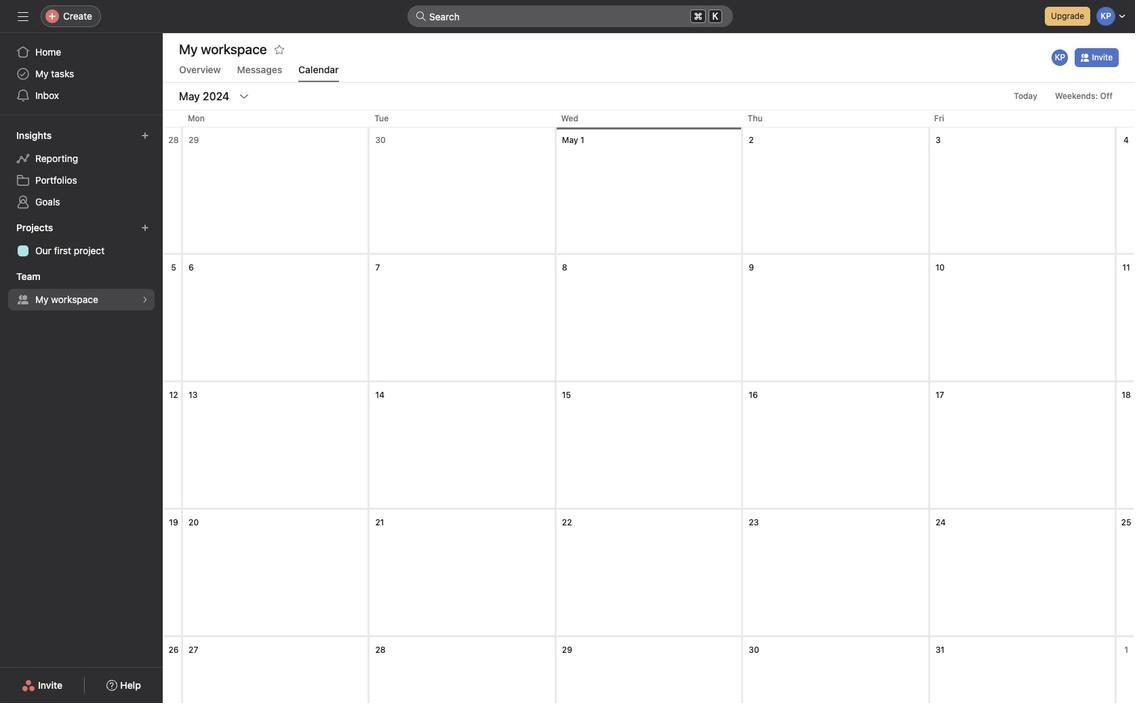 Task type: locate. For each thing, give the bounding box(es) containing it.
off
[[1100, 91, 1113, 101]]

0 vertical spatial 1
[[580, 135, 584, 145]]

1 horizontal spatial 30
[[749, 645, 759, 655]]

upgrade
[[1051, 11, 1084, 21]]

24
[[936, 517, 946, 528]]

reporting link
[[8, 148, 155, 170]]

invite
[[1092, 52, 1113, 62], [38, 679, 62, 691]]

0 horizontal spatial 30
[[375, 135, 386, 145]]

0 horizontal spatial invite button
[[13, 673, 71, 698]]

may 2024
[[179, 90, 229, 102]]

1
[[580, 135, 584, 145], [1124, 645, 1128, 655]]

28
[[168, 135, 179, 145], [375, 645, 386, 655]]

1 vertical spatial invite
[[38, 679, 62, 691]]

22
[[562, 517, 572, 528]]

0 vertical spatial my
[[35, 68, 49, 79]]

2
[[749, 135, 754, 145]]

1 horizontal spatial invite
[[1092, 52, 1113, 62]]

29
[[189, 135, 199, 145], [562, 645, 572, 655]]

1 horizontal spatial invite button
[[1075, 48, 1119, 67]]

0 vertical spatial invite button
[[1075, 48, 1119, 67]]

thu
[[748, 113, 763, 123]]

31
[[936, 645, 945, 655]]

1 vertical spatial 1
[[1124, 645, 1128, 655]]

team button
[[14, 267, 53, 286]]

Search tasks, projects, and more text field
[[408, 5, 733, 27]]

fri
[[934, 113, 944, 123]]

projects button
[[14, 218, 65, 237]]

1 horizontal spatial 29
[[562, 645, 572, 655]]

1 vertical spatial my
[[35, 294, 49, 305]]

teams element
[[0, 264, 163, 313]]

inbox link
[[8, 85, 155, 106]]

1 horizontal spatial 1
[[1124, 645, 1128, 655]]

16
[[749, 390, 758, 400]]

9
[[749, 262, 754, 273]]

my inside the global element
[[35, 68, 49, 79]]

weekends:
[[1055, 91, 1098, 101]]

my down team dropdown button
[[35, 294, 49, 305]]

my for my tasks
[[35, 68, 49, 79]]

0 horizontal spatial 28
[[168, 135, 179, 145]]

1 my from the top
[[35, 68, 49, 79]]

calendar
[[298, 64, 339, 75]]

27
[[189, 645, 198, 655]]

None field
[[408, 5, 733, 27]]

may 1
[[562, 135, 584, 145]]

4
[[1124, 135, 1129, 145]]

weekends: off button
[[1049, 87, 1119, 106]]

0 horizontal spatial 1
[[580, 135, 584, 145]]

2 my from the top
[[35, 294, 49, 305]]

0 horizontal spatial invite
[[38, 679, 62, 691]]

13
[[189, 390, 198, 400]]

0 vertical spatial 30
[[375, 135, 386, 145]]

0 vertical spatial 28
[[168, 135, 179, 145]]

my tasks
[[35, 68, 74, 79]]

new project or portfolio image
[[141, 224, 149, 232]]

0 vertical spatial invite
[[1092, 52, 1113, 62]]

workspace
[[51, 294, 98, 305]]

5
[[171, 262, 176, 273]]

pick month image
[[239, 91, 250, 102]]

30
[[375, 135, 386, 145], [749, 645, 759, 655]]

tasks
[[51, 68, 74, 79]]

home
[[35, 46, 61, 58]]

0 vertical spatial 29
[[189, 135, 199, 145]]

invite button
[[1075, 48, 1119, 67], [13, 673, 71, 698]]

messages link
[[237, 64, 282, 82]]

home link
[[8, 41, 155, 63]]

1 vertical spatial invite button
[[13, 673, 71, 698]]

k
[[713, 11, 718, 22]]

my
[[35, 68, 49, 79], [35, 294, 49, 305]]

my inside teams element
[[35, 294, 49, 305]]

team
[[16, 271, 40, 282]]

my left tasks
[[35, 68, 49, 79]]

1 vertical spatial 29
[[562, 645, 572, 655]]

portfolios link
[[8, 170, 155, 191]]

1 vertical spatial 28
[[375, 645, 386, 655]]

portfolios
[[35, 174, 77, 186]]

17
[[936, 390, 944, 400]]

12
[[169, 390, 178, 400]]

21
[[375, 517, 384, 528]]

8
[[562, 262, 567, 273]]

insights
[[16, 130, 52, 141]]



Task type: describe. For each thing, give the bounding box(es) containing it.
our first project link
[[8, 240, 155, 262]]

create button
[[41, 5, 101, 27]]

goals link
[[8, 191, 155, 213]]

insights element
[[0, 123, 163, 216]]

first
[[54, 245, 71, 256]]

projects
[[16, 222, 53, 233]]

new insights image
[[141, 132, 149, 140]]

7
[[375, 262, 380, 273]]

inbox
[[35, 90, 59, 101]]

my workspace
[[35, 294, 98, 305]]

our first project
[[35, 245, 105, 256]]

18
[[1122, 390, 1131, 400]]

6
[[189, 262, 194, 273]]

10
[[936, 262, 945, 273]]

my workspace link
[[8, 289, 155, 311]]

add to starred image
[[274, 44, 285, 55]]

help button
[[98, 673, 150, 698]]

calendar link
[[298, 64, 339, 82]]

invite for topmost invite button
[[1092, 52, 1113, 62]]

weekends: off
[[1055, 91, 1113, 101]]

upgrade button
[[1045, 7, 1090, 26]]

wed
[[561, 113, 578, 123]]

tue
[[374, 113, 389, 123]]

invite for leftmost invite button
[[38, 679, 62, 691]]

23
[[749, 517, 759, 528]]

20
[[189, 517, 199, 528]]

global element
[[0, 33, 163, 115]]

prominent image
[[416, 11, 427, 22]]

kp
[[1055, 52, 1065, 62]]

mon
[[188, 113, 205, 123]]

my for my workspace
[[35, 294, 49, 305]]

hide sidebar image
[[18, 11, 28, 22]]

overview link
[[179, 64, 221, 82]]

projects element
[[0, 216, 163, 264]]

messages
[[237, 64, 282, 75]]

today button
[[1008, 87, 1044, 106]]

25
[[1121, 517, 1131, 528]]

my tasks link
[[8, 63, 155, 85]]

⌘
[[694, 10, 703, 22]]

may
[[562, 135, 578, 145]]

3
[[936, 135, 941, 145]]

help
[[120, 679, 141, 691]]

19
[[169, 517, 178, 528]]

0 horizontal spatial 29
[[189, 135, 199, 145]]

1 horizontal spatial 28
[[375, 645, 386, 655]]

overview
[[179, 64, 221, 75]]

project
[[74, 245, 105, 256]]

my workspace
[[179, 41, 267, 57]]

11
[[1122, 262, 1130, 273]]

14
[[375, 390, 385, 400]]

1 vertical spatial 30
[[749, 645, 759, 655]]

today
[[1014, 91, 1037, 101]]

goals
[[35, 196, 60, 207]]

our
[[35, 245, 51, 256]]

create
[[63, 10, 92, 22]]

26
[[168, 645, 179, 655]]

reporting
[[35, 153, 78, 164]]

see details, my workspace image
[[141, 296, 149, 304]]

15
[[562, 390, 571, 400]]



Task type: vqa. For each thing, say whether or not it's contained in the screenshot.
the right the "28"
yes



